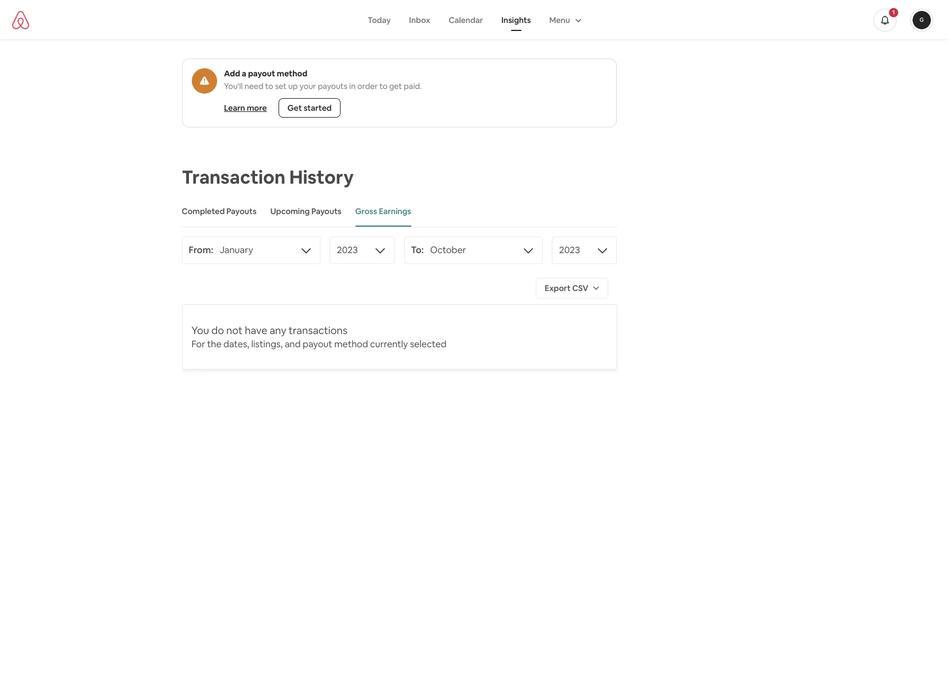 Task type: locate. For each thing, give the bounding box(es) containing it.
tab list containing completed payouts
[[182, 197, 617, 228]]

completed payouts
[[182, 206, 257, 217]]

have
[[245, 324, 267, 337]]

menu button
[[540, 9, 589, 31]]

today link
[[359, 9, 400, 31]]

payouts down history
[[312, 206, 342, 217]]

payouts inside 'button'
[[227, 206, 257, 217]]

transaction
[[182, 165, 286, 189]]

payout
[[248, 68, 275, 79], [303, 338, 332, 351]]

earnings
[[379, 206, 411, 217]]

method inside add a payout method you'll need to set up your payouts in order to get paid.
[[277, 68, 307, 79]]

do
[[211, 324, 224, 337]]

paid.
[[404, 81, 422, 91]]

payouts for upcoming payouts
[[312, 206, 342, 217]]

upcoming
[[270, 206, 310, 217]]

learn
[[224, 103, 245, 113]]

method
[[277, 68, 307, 79], [334, 338, 368, 351]]

payout down transactions
[[303, 338, 332, 351]]

0 horizontal spatial method
[[277, 68, 307, 79]]

gross earnings button
[[355, 197, 411, 227]]

currently
[[370, 338, 408, 351]]

payouts inside "button"
[[312, 206, 342, 217]]

upcoming payouts button
[[270, 197, 342, 227]]

0 vertical spatial payout
[[248, 68, 275, 79]]

to left get
[[379, 81, 387, 91]]

0 vertical spatial method
[[277, 68, 307, 79]]

1 payouts from the left
[[227, 206, 257, 217]]

main navigation menu image
[[913, 11, 931, 29]]

menu
[[550, 15, 570, 25]]

method down transactions
[[334, 338, 368, 351]]

inbox link
[[400, 9, 440, 31]]

1 horizontal spatial payout
[[303, 338, 332, 351]]

2 to from the left
[[379, 81, 387, 91]]

payout inside you do not have any transactions for the dates, listings, and payout method currently selected
[[303, 338, 332, 351]]

gross earnings
[[355, 206, 411, 217]]

1 to from the left
[[265, 81, 273, 91]]

1 horizontal spatial method
[[334, 338, 368, 351]]

to
[[265, 81, 273, 91], [379, 81, 387, 91]]

add a payout method you'll need to set up your payouts in order to get paid.
[[224, 68, 422, 91]]

transaction history
[[182, 165, 354, 189]]

transactions
[[289, 324, 348, 337]]

you do not have any transactions for the dates, listings, and payout method currently selected
[[192, 324, 447, 351]]

today
[[368, 15, 391, 25]]

method inside you do not have any transactions for the dates, listings, and payout method currently selected
[[334, 338, 368, 351]]

for
[[192, 338, 205, 351]]

0 horizontal spatial to
[[265, 81, 273, 91]]

0 horizontal spatial payouts
[[227, 206, 257, 217]]

method up up
[[277, 68, 307, 79]]

0 horizontal spatial payout
[[248, 68, 275, 79]]

tab list
[[182, 197, 617, 228]]

payouts down the transaction on the top of page
[[227, 206, 257, 217]]

1 vertical spatial payout
[[303, 338, 332, 351]]

1 horizontal spatial to
[[379, 81, 387, 91]]

1 vertical spatial method
[[334, 338, 368, 351]]

export csv button
[[536, 278, 608, 299]]

2 payouts from the left
[[312, 206, 342, 217]]

1 horizontal spatial payouts
[[312, 206, 342, 217]]

learn more link
[[219, 98, 271, 118]]

more
[[247, 103, 267, 113]]

payouts
[[227, 206, 257, 217], [312, 206, 342, 217]]

insights link
[[492, 9, 540, 31]]

to:
[[411, 244, 424, 256]]

to left set at the left top of the page
[[265, 81, 273, 91]]

need
[[244, 81, 263, 91]]

payout up need
[[248, 68, 275, 79]]

group
[[182, 59, 617, 128]]



Task type: vqa. For each thing, say whether or not it's contained in the screenshot.
1
yes



Task type: describe. For each thing, give the bounding box(es) containing it.
upcoming payouts
[[270, 206, 342, 217]]

history
[[289, 165, 354, 189]]

listings,
[[251, 338, 283, 351]]

any
[[270, 324, 286, 337]]

export csv
[[545, 283, 589, 294]]

your
[[299, 81, 316, 91]]

get
[[389, 81, 402, 91]]

group containing add a payout method
[[182, 59, 617, 128]]

gross
[[355, 206, 377, 217]]

you
[[192, 324, 209, 337]]

get started link
[[278, 98, 341, 118]]

dates,
[[224, 338, 249, 351]]

started
[[303, 103, 332, 113]]

order
[[357, 81, 378, 91]]

a
[[242, 68, 246, 79]]

get
[[287, 103, 302, 113]]

selected
[[410, 338, 447, 351]]

completed
[[182, 206, 225, 217]]

export
[[545, 283, 571, 294]]

calendar
[[449, 15, 483, 25]]

1
[[893, 8, 895, 16]]

and
[[285, 338, 301, 351]]

learn more
[[224, 103, 267, 113]]

not
[[226, 324, 243, 337]]

insights
[[502, 15, 531, 25]]

set
[[275, 81, 286, 91]]

calendar link
[[440, 9, 492, 31]]

the
[[207, 338, 222, 351]]

payout inside add a payout method you'll need to set up your payouts in order to get paid.
[[248, 68, 275, 79]]

payouts for completed payouts
[[227, 206, 257, 217]]

up
[[288, 81, 298, 91]]

csv
[[573, 283, 589, 294]]

add
[[224, 68, 240, 79]]

get started
[[287, 103, 332, 113]]

payouts
[[318, 81, 347, 91]]

inbox
[[409, 15, 430, 25]]

you'll
[[224, 81, 243, 91]]

in
[[349, 81, 356, 91]]

from:
[[189, 244, 213, 256]]

completed payouts button
[[182, 197, 257, 227]]



